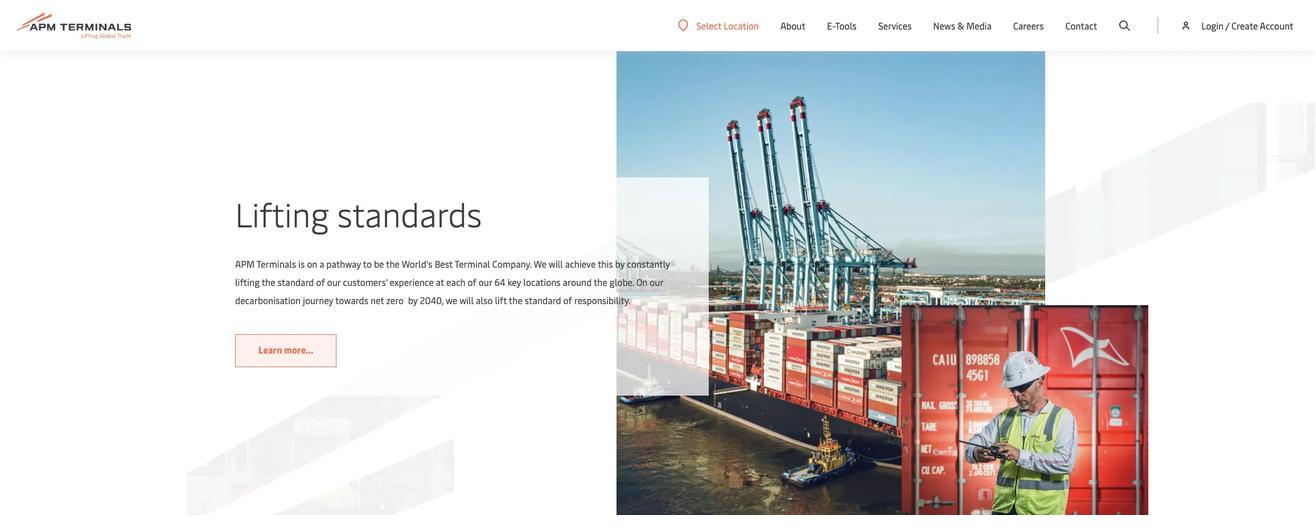 Task type: vqa. For each thing, say whether or not it's contained in the screenshot.
Learn more... link
yes



Task type: locate. For each thing, give the bounding box(es) containing it.
also
[[476, 294, 493, 307]]

experience
[[390, 276, 434, 289]]

achieve
[[565, 258, 596, 270]]

by
[[615, 258, 625, 270], [408, 294, 418, 307]]

0 horizontal spatial will
[[459, 294, 474, 307]]

globe.
[[610, 276, 634, 289]]

learn more... link
[[235, 335, 337, 368]]

terminal
[[455, 258, 490, 270]]

careers
[[1013, 19, 1044, 32]]

1 vertical spatial will
[[459, 294, 474, 307]]

more...
[[284, 344, 313, 356]]

of down around
[[563, 294, 572, 307]]

1 horizontal spatial our
[[479, 276, 492, 289]]

careers button
[[1013, 0, 1044, 51]]

lifting
[[235, 191, 329, 236]]

0 horizontal spatial our
[[327, 276, 341, 289]]

account
[[1260, 19, 1293, 32]]

of
[[316, 276, 325, 289], [468, 276, 476, 289], [563, 294, 572, 307]]

standard down is
[[277, 276, 314, 289]]

1 horizontal spatial will
[[549, 258, 563, 270]]

2 horizontal spatial our
[[650, 276, 663, 289]]

by down the experience
[[408, 294, 418, 307]]

standard
[[277, 276, 314, 289], [525, 294, 561, 307]]

locations
[[523, 276, 561, 289]]

net
[[370, 294, 384, 307]]

is
[[298, 258, 305, 270]]

0 vertical spatial by
[[615, 258, 625, 270]]

our right on
[[650, 276, 663, 289]]

our down pathway
[[327, 276, 341, 289]]

about
[[780, 19, 805, 32]]

decarbonisation
[[235, 294, 301, 307]]

0 vertical spatial will
[[549, 258, 563, 270]]

2040,
[[420, 294, 444, 307]]

the up "decarbonisation"
[[262, 276, 275, 289]]

create
[[1232, 19, 1258, 32]]

services
[[878, 19, 912, 32]]

0 horizontal spatial standard
[[277, 276, 314, 289]]

will
[[549, 258, 563, 270], [459, 294, 474, 307]]

1 horizontal spatial standard
[[525, 294, 561, 307]]

/
[[1226, 19, 1229, 32]]

constantly
[[627, 258, 670, 270]]

login
[[1201, 19, 1224, 32]]

the right be
[[386, 258, 400, 270]]

contact
[[1065, 19, 1097, 32]]

towards
[[335, 294, 368, 307]]

of right "each"
[[468, 276, 476, 289]]

0 horizontal spatial by
[[408, 294, 418, 307]]

e-tools button
[[827, 0, 857, 51]]

&
[[957, 19, 964, 32]]

1 vertical spatial standard
[[525, 294, 561, 307]]

key
[[507, 276, 521, 289]]

apm terminals is on a pathway to be the world's best terminal company. we will achieve this by constantly lifting the standard of our customers' experience at each of our 64 key locations around the globe. on our decarbonisation journey towards net zero  by 2040, we will also lift the standard of responsibility.
[[235, 258, 670, 307]]

our
[[327, 276, 341, 289], [479, 276, 492, 289], [650, 276, 663, 289]]

media
[[966, 19, 992, 32]]

standard down locations
[[525, 294, 561, 307]]

our left "64"
[[479, 276, 492, 289]]

lifting standards
[[235, 191, 482, 236]]

apm
[[235, 258, 254, 270]]

the right lift
[[509, 294, 522, 307]]

journey
[[303, 294, 333, 307]]

world's
[[402, 258, 432, 270]]

of down a at the left of the page
[[316, 276, 325, 289]]

0 vertical spatial standard
[[277, 276, 314, 289]]

login / create account
[[1201, 19, 1293, 32]]

by right this
[[615, 258, 625, 270]]

2 horizontal spatial of
[[563, 294, 572, 307]]

3 our from the left
[[650, 276, 663, 289]]

the
[[386, 258, 400, 270], [262, 276, 275, 289], [594, 276, 607, 289], [509, 294, 522, 307]]



Task type: describe. For each thing, give the bounding box(es) containing it.
lift
[[495, 294, 507, 307]]

around
[[563, 276, 592, 289]]

learn more...
[[258, 344, 313, 356]]

each
[[446, 276, 465, 289]]

customers'
[[343, 276, 387, 289]]

we
[[534, 258, 547, 270]]

apm terminals employee image
[[902, 306, 1148, 516]]

contact button
[[1065, 0, 1097, 51]]

1 horizontal spatial by
[[615, 258, 625, 270]]

company.
[[492, 258, 532, 270]]

select
[[696, 19, 721, 32]]

terminals
[[256, 258, 296, 270]]

standards
[[337, 191, 482, 236]]

to
[[363, 258, 372, 270]]

about button
[[780, 0, 805, 51]]

login / create account link
[[1180, 0, 1293, 51]]

news
[[933, 19, 955, 32]]

we
[[446, 294, 457, 307]]

this
[[598, 258, 613, 270]]

be
[[374, 258, 384, 270]]

the up responsibility.
[[594, 276, 607, 289]]

lifting
[[235, 276, 260, 289]]

on
[[307, 258, 317, 270]]

e-
[[827, 19, 835, 32]]

pathway
[[326, 258, 361, 270]]

64
[[494, 276, 505, 289]]

news & media
[[933, 19, 992, 32]]

responsibility.
[[574, 294, 631, 307]]

0 horizontal spatial of
[[316, 276, 325, 289]]

news & media button
[[933, 0, 992, 51]]

1 vertical spatial by
[[408, 294, 418, 307]]

1 horizontal spatial of
[[468, 276, 476, 289]]

1 our from the left
[[327, 276, 341, 289]]

at
[[436, 276, 444, 289]]

services button
[[878, 0, 912, 51]]

a
[[319, 258, 324, 270]]

on
[[636, 276, 647, 289]]

select location button
[[678, 19, 759, 32]]

location
[[724, 19, 759, 32]]

e-tools
[[827, 19, 857, 32]]

best
[[435, 258, 453, 270]]

2 our from the left
[[479, 276, 492, 289]]

tools
[[835, 19, 857, 32]]

learn
[[258, 344, 282, 356]]

select location
[[696, 19, 759, 32]]



